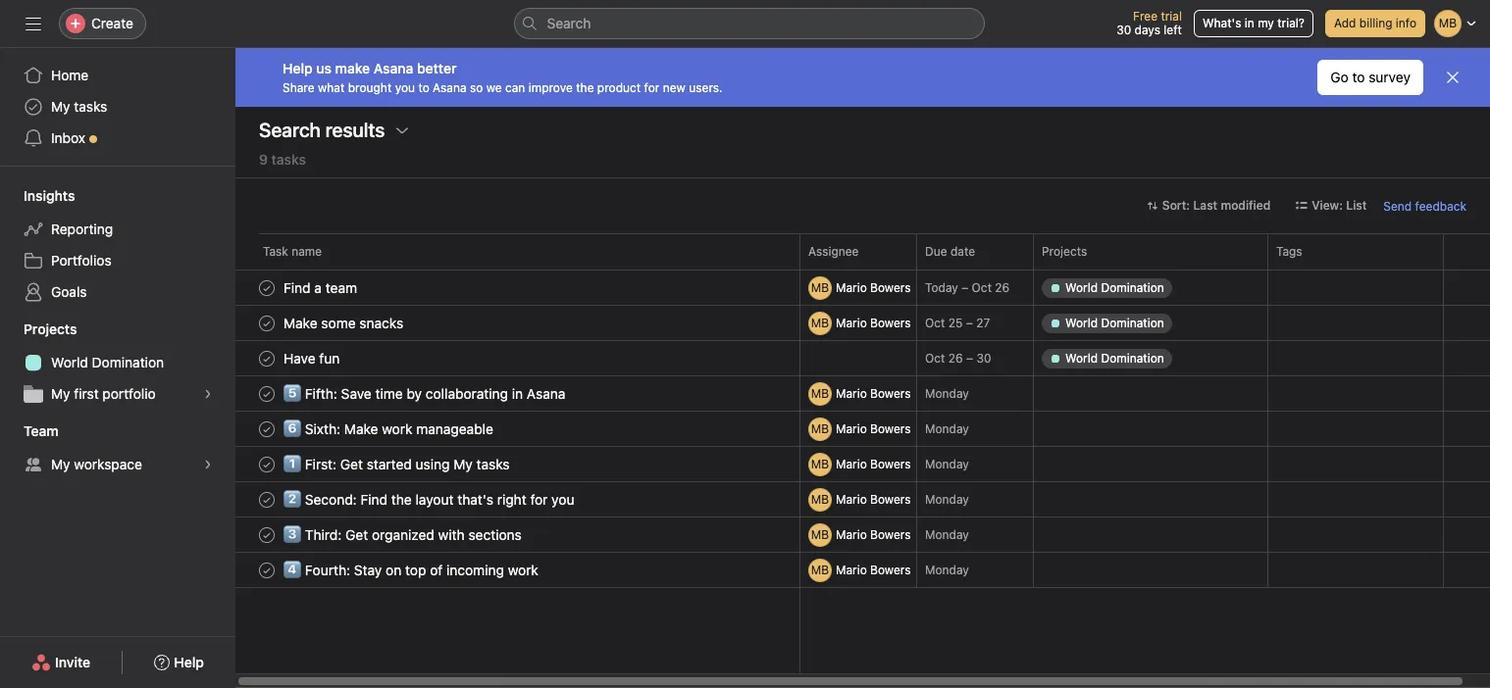 Task type: locate. For each thing, give the bounding box(es) containing it.
portfolio
[[102, 386, 156, 402]]

2 vertical spatial –
[[967, 351, 974, 366]]

8 bowers from the top
[[871, 563, 911, 577]]

6 monday from the top
[[925, 563, 969, 578]]

bowers for find a team cell
[[871, 280, 911, 295]]

4 bowers from the top
[[871, 421, 911, 436]]

25
[[949, 316, 963, 331]]

linked projects for 5️⃣ fifth: save time by collaborating in asana cell
[[1033, 376, 1269, 412]]

4 mb from the top
[[811, 421, 829, 436]]

mario for the "6️⃣ sixth: make work manageable" cell
[[836, 421, 867, 436]]

2 my from the top
[[51, 386, 70, 402]]

0 vertical spatial my
[[51, 98, 70, 115]]

see details, my workspace image
[[202, 459, 214, 471]]

1 monday from the top
[[925, 387, 969, 401]]

oct down oct 25 – 27
[[925, 351, 945, 366]]

4 completed checkbox from the top
[[255, 418, 279, 441]]

go to survey button
[[1318, 60, 1424, 95]]

make some snacks cell
[[236, 305, 801, 341]]

1 bowers from the top
[[871, 280, 911, 295]]

0 horizontal spatial to
[[418, 80, 430, 95]]

tree grid containing mb
[[236, 270, 1491, 589]]

5️⃣ Fifth: Save time by collaborating in Asana text field
[[280, 384, 572, 404]]

home link
[[12, 60, 224, 91]]

see details, my first portfolio image
[[202, 389, 214, 400]]

completed checkbox inside the "6️⃣ sixth: make work manageable" cell
[[255, 418, 279, 441]]

assignee
[[809, 244, 859, 259]]

projects for projects dropdown button
[[24, 321, 77, 338]]

goals link
[[12, 277, 224, 308]]

tags for 6️⃣ sixth: make work manageable cell
[[1268, 411, 1444, 447]]

1 vertical spatial oct
[[925, 316, 945, 331]]

1 horizontal spatial help
[[283, 59, 313, 76]]

0 vertical spatial tasks
[[74, 98, 107, 115]]

30
[[1117, 23, 1132, 37], [977, 351, 992, 366]]

7 mb from the top
[[811, 527, 829, 542]]

tasks inside global element
[[74, 98, 107, 115]]

mario bowers for the 5️⃣ fifth: save time by collaborating in asana cell on the bottom of page
[[836, 386, 911, 401]]

completed checkbox for 3️⃣ third: get organized with sections text field
[[255, 524, 279, 547]]

26 down the 'due date' "column header"
[[995, 281, 1010, 295]]

add billing info
[[1335, 16, 1417, 30]]

1 vertical spatial 30
[[977, 351, 992, 366]]

4 monday from the top
[[925, 493, 969, 507]]

oct up 27 on the top right
[[972, 281, 992, 295]]

mario bowers
[[836, 280, 911, 295], [836, 315, 911, 330], [836, 386, 911, 401], [836, 421, 911, 436], [836, 457, 911, 472], [836, 492, 911, 507], [836, 527, 911, 542], [836, 563, 911, 577]]

26 down 25
[[949, 351, 963, 366]]

the
[[576, 80, 594, 95]]

3 mb from the top
[[811, 386, 829, 401]]

completed checkbox inside 3️⃣ third: get organized with sections cell
[[255, 524, 279, 547]]

0 horizontal spatial help
[[174, 655, 204, 671]]

3 my from the top
[[51, 456, 70, 473]]

6 completed image from the top
[[255, 559, 279, 582]]

my inside projects element
[[51, 386, 70, 402]]

4 mario from the top
[[836, 421, 867, 436]]

3️⃣ Third: Get organized with sections text field
[[280, 525, 528, 545]]

add billing info button
[[1326, 10, 1426, 37]]

help button
[[142, 646, 217, 681]]

3 completed checkbox from the top
[[255, 382, 279, 406]]

5 bowers from the top
[[871, 457, 911, 472]]

completed image inside 1️⃣ first: get started using my tasks cell
[[255, 453, 279, 476]]

completed image inside the "6️⃣ sixth: make work manageable" cell
[[255, 418, 279, 441]]

goals
[[51, 284, 87, 300]]

first
[[74, 386, 99, 402]]

tags for 1️⃣ first: get started using my tasks cell
[[1268, 446, 1444, 483]]

30 left days on the top right of page
[[1117, 23, 1132, 37]]

my left first
[[51, 386, 70, 402]]

my inside global element
[[51, 98, 70, 115]]

tree grid
[[236, 270, 1491, 589]]

4 completed image from the top
[[255, 453, 279, 476]]

bowers for 1️⃣ first: get started using my tasks cell
[[871, 457, 911, 472]]

2️⃣ Second: Find the layout that's right for you text field
[[280, 490, 580, 510]]

2 completed checkbox from the top
[[255, 312, 279, 335]]

1 horizontal spatial projects
[[1042, 244, 1088, 259]]

Make some snacks text field
[[280, 314, 409, 333]]

completed image for 6️⃣ sixth: make work manageable text box
[[255, 418, 279, 441]]

mario for 2️⃣ second: find the layout that's right for you cell
[[836, 492, 867, 507]]

8 mario bowers from the top
[[836, 563, 911, 577]]

completed image inside 2️⃣ second: find the layout that's right for you cell
[[255, 488, 279, 512]]

create
[[91, 15, 133, 31]]

completed image inside the 5️⃣ fifth: save time by collaborating in asana cell
[[255, 382, 279, 406]]

bowers for 4️⃣ fourth: stay on top of incoming work cell
[[871, 563, 911, 577]]

8 mb from the top
[[811, 563, 829, 577]]

to right "go"
[[1353, 69, 1365, 85]]

banner
[[236, 48, 1491, 107]]

0 vertical spatial completed checkbox
[[255, 347, 279, 370]]

2 completed image from the top
[[255, 382, 279, 406]]

3 monday from the top
[[925, 457, 969, 472]]

3 completed checkbox from the top
[[255, 524, 279, 547]]

6 mario from the top
[[836, 492, 867, 507]]

1 horizontal spatial 30
[[1117, 23, 1132, 37]]

mario bowers for find a team cell
[[836, 280, 911, 295]]

oct 26 – 30
[[925, 351, 992, 366]]

list
[[1347, 198, 1367, 213]]

help inside dropdown button
[[174, 655, 204, 671]]

1 vertical spatial help
[[174, 655, 204, 671]]

to right you
[[418, 80, 430, 95]]

invite button
[[19, 646, 103, 681]]

view:
[[1312, 198, 1343, 213]]

1 my from the top
[[51, 98, 70, 115]]

1️⃣ first: get started using my tasks cell
[[236, 446, 801, 483]]

– inside row
[[967, 351, 974, 366]]

2 completed image from the top
[[255, 347, 279, 370]]

completed checkbox inside 2️⃣ second: find the layout that's right for you cell
[[255, 488, 279, 512]]

tasks right 9
[[271, 151, 306, 168]]

oct inside row
[[925, 351, 945, 366]]

30 down 27 on the top right
[[977, 351, 992, 366]]

completed image for oct 25 – 27
[[255, 312, 279, 335]]

3 bowers from the top
[[871, 386, 911, 401]]

completed checkbox for find a team text field
[[255, 276, 279, 300]]

completed checkbox inside make some snacks cell
[[255, 312, 279, 335]]

3 mario bowers from the top
[[836, 386, 911, 401]]

mario bowers for 4️⃣ fourth: stay on top of incoming work cell
[[836, 563, 911, 577]]

mario bowers for the "6️⃣ sixth: make work manageable" cell
[[836, 421, 911, 436]]

to inside help us make asana better share what brought you to asana so we can improve the product for new users.
[[418, 80, 430, 95]]

oct for oct 25 – 27
[[925, 316, 945, 331]]

1 mario bowers from the top
[[836, 280, 911, 295]]

27
[[977, 316, 990, 331]]

6 mario bowers from the top
[[836, 492, 911, 507]]

can
[[505, 80, 525, 95]]

1 mb from the top
[[811, 280, 829, 295]]

new
[[663, 80, 686, 95]]

0 horizontal spatial projects
[[24, 321, 77, 338]]

linked projects for 4️⃣ fourth: stay on top of incoming work cell
[[1033, 552, 1269, 589]]

tasks
[[74, 98, 107, 115], [271, 151, 306, 168]]

5 mario from the top
[[836, 457, 867, 472]]

row containing oct 26
[[236, 341, 1491, 377]]

projects for the projects column header
[[1042, 244, 1088, 259]]

0 vertical spatial help
[[283, 59, 313, 76]]

free
[[1133, 9, 1158, 24]]

–
[[962, 281, 969, 295], [966, 316, 973, 331], [967, 351, 974, 366]]

7 mario from the top
[[836, 527, 867, 542]]

1 vertical spatial projects
[[24, 321, 77, 338]]

info
[[1396, 16, 1417, 30]]

oct for oct 26 – 30
[[925, 351, 945, 366]]

oct left 25
[[925, 316, 945, 331]]

1 vertical spatial –
[[966, 316, 973, 331]]

bowers
[[871, 280, 911, 295], [871, 315, 911, 330], [871, 386, 911, 401], [871, 421, 911, 436], [871, 457, 911, 472], [871, 492, 911, 507], [871, 527, 911, 542], [871, 563, 911, 577]]

3 completed image from the top
[[255, 488, 279, 512]]

help inside help us make asana better share what brought you to asana so we can improve the product for new users.
[[283, 59, 313, 76]]

mb for find a team cell
[[811, 280, 829, 295]]

9
[[259, 151, 268, 168]]

task name
[[263, 244, 322, 259]]

to
[[1353, 69, 1365, 85], [418, 80, 430, 95]]

0 vertical spatial 26
[[995, 281, 1010, 295]]

1 horizontal spatial to
[[1353, 69, 1365, 85]]

6 completed checkbox from the top
[[255, 559, 279, 582]]

– for oct 25
[[966, 316, 973, 331]]

5 mb from the top
[[811, 457, 829, 472]]

help for help us make asana better share what brought you to asana so we can improve the product for new users.
[[283, 59, 313, 76]]

monday for linked projects for 5️⃣ fifth: save time by collaborating in asana cell
[[925, 387, 969, 401]]

1 vertical spatial tasks
[[271, 151, 306, 168]]

mb
[[811, 280, 829, 295], [811, 315, 829, 330], [811, 386, 829, 401], [811, 421, 829, 436], [811, 457, 829, 472], [811, 492, 829, 507], [811, 527, 829, 542], [811, 563, 829, 577]]

completed checkbox inside 4️⃣ fourth: stay on top of incoming work cell
[[255, 559, 279, 582]]

0 horizontal spatial tasks
[[74, 98, 107, 115]]

1 completed image from the top
[[255, 276, 279, 300]]

projects inside dropdown button
[[24, 321, 77, 338]]

monday for linked projects for 1️⃣ first: get started using my tasks 'cell'
[[925, 457, 969, 472]]

0 horizontal spatial 30
[[977, 351, 992, 366]]

1 completed checkbox from the top
[[255, 347, 279, 370]]

completed image inside 3️⃣ third: get organized with sections cell
[[255, 524, 279, 547]]

trial
[[1161, 9, 1182, 24]]

2 vertical spatial oct
[[925, 351, 945, 366]]

7 bowers from the top
[[871, 527, 911, 542]]

mario bowers for 2️⃣ second: find the layout that's right for you cell
[[836, 492, 911, 507]]

row containing task name
[[236, 234, 1491, 270]]

mario for the 5️⃣ fifth: save time by collaborating in asana cell on the bottom of page
[[836, 386, 867, 401]]

1 completed image from the top
[[255, 312, 279, 335]]

3 mario from the top
[[836, 386, 867, 401]]

mario bowers for 1️⃣ first: get started using my tasks cell
[[836, 457, 911, 472]]

monday
[[925, 387, 969, 401], [925, 422, 969, 437], [925, 457, 969, 472], [925, 493, 969, 507], [925, 528, 969, 543], [925, 563, 969, 578]]

you
[[395, 80, 415, 95]]

sort:
[[1163, 198, 1190, 213]]

so
[[470, 80, 483, 95]]

completed checkbox inside have fun cell
[[255, 347, 279, 370]]

5 monday from the top
[[925, 528, 969, 543]]

completed checkbox for 5️⃣ fifth: save time by collaborating in asana "text field"
[[255, 382, 279, 406]]

5 completed image from the top
[[255, 524, 279, 547]]

1 horizontal spatial tasks
[[271, 151, 306, 168]]

completed checkbox for 2️⃣ second: find the layout that's right for you text field
[[255, 488, 279, 512]]

2 completed checkbox from the top
[[255, 453, 279, 476]]

completed image inside make some snacks cell
[[255, 312, 279, 335]]

completed image inside have fun cell
[[255, 347, 279, 370]]

2 vertical spatial completed checkbox
[[255, 524, 279, 547]]

insights element
[[0, 179, 236, 312]]

completed checkbox inside find a team cell
[[255, 276, 279, 300]]

4 mario bowers from the top
[[836, 421, 911, 436]]

my
[[51, 98, 70, 115], [51, 386, 70, 402], [51, 456, 70, 473]]

row
[[236, 234, 1491, 270], [259, 269, 1491, 271], [236, 270, 1491, 306], [236, 305, 1491, 341], [236, 341, 1491, 377], [236, 376, 1491, 412], [236, 411, 1491, 447], [236, 446, 1491, 483], [236, 482, 1491, 518], [236, 517, 1491, 553], [236, 552, 1491, 589]]

2 monday from the top
[[925, 422, 969, 437]]

last
[[1194, 198, 1218, 213]]

mb for 4️⃣ fourth: stay on top of incoming work cell
[[811, 563, 829, 577]]

mb for the 5️⃣ fifth: save time by collaborating in asana cell on the bottom of page
[[811, 386, 829, 401]]

completed checkbox inside the 5️⃣ fifth: save time by collaborating in asana cell
[[255, 382, 279, 406]]

brought
[[348, 80, 392, 95]]

9 tasks button
[[259, 151, 306, 178]]

sort: last modified button
[[1138, 192, 1280, 220]]

my workspace link
[[12, 449, 224, 481]]

projects inside column header
[[1042, 244, 1088, 259]]

tags for make some snacks cell
[[1268, 305, 1444, 341]]

tasks inside button
[[271, 151, 306, 168]]

bowers for 3️⃣ third: get organized with sections cell
[[871, 527, 911, 542]]

my down team
[[51, 456, 70, 473]]

tags for 5️⃣ fifth: save time by collaborating in asana cell
[[1268, 376, 1444, 412]]

tasks down home
[[74, 98, 107, 115]]

help
[[283, 59, 313, 76], [174, 655, 204, 671]]

0 vertical spatial –
[[962, 281, 969, 295]]

1 vertical spatial my
[[51, 386, 70, 402]]

completed checkbox for 1️⃣ first: get started using my tasks text field
[[255, 453, 279, 476]]

2 vertical spatial completed image
[[255, 488, 279, 512]]

5 mario bowers from the top
[[836, 457, 911, 472]]

completed image
[[255, 276, 279, 300], [255, 382, 279, 406], [255, 418, 279, 441], [255, 453, 279, 476], [255, 524, 279, 547], [255, 559, 279, 582]]

2 mario bowers from the top
[[836, 315, 911, 330]]

my up 'inbox'
[[51, 98, 70, 115]]

trial?
[[1278, 16, 1305, 30]]

6 mb from the top
[[811, 492, 829, 507]]

5 completed checkbox from the top
[[255, 488, 279, 512]]

name
[[292, 244, 322, 259]]

completed checkbox inside 1️⃣ first: get started using my tasks cell
[[255, 453, 279, 476]]

projects right the 'due date' "column header"
[[1042, 244, 1088, 259]]

completed image inside 4️⃣ fourth: stay on top of incoming work cell
[[255, 559, 279, 582]]

completed image
[[255, 312, 279, 335], [255, 347, 279, 370], [255, 488, 279, 512]]

today – oct 26
[[925, 281, 1010, 295]]

completed image inside find a team cell
[[255, 276, 279, 300]]

mb for 3️⃣ third: get organized with sections cell
[[811, 527, 829, 542]]

2 mario from the top
[[836, 315, 867, 330]]

oct
[[972, 281, 992, 295], [925, 316, 945, 331], [925, 351, 945, 366]]

1 completed checkbox from the top
[[255, 276, 279, 300]]

1 mario from the top
[[836, 280, 867, 295]]

share
[[283, 80, 315, 95]]

users.
[[689, 80, 723, 95]]

8 mario from the top
[[836, 563, 867, 577]]

in
[[1245, 16, 1255, 30]]

6 bowers from the top
[[871, 492, 911, 507]]

create button
[[59, 8, 146, 39]]

projects
[[1042, 244, 1088, 259], [24, 321, 77, 338]]

1 vertical spatial completed checkbox
[[255, 453, 279, 476]]

due date column header
[[917, 234, 1039, 270]]

my for my tasks
[[51, 98, 70, 115]]

Completed checkbox
[[255, 347, 279, 370], [255, 453, 279, 476], [255, 524, 279, 547]]

today
[[925, 281, 959, 295]]

bowers for 2️⃣ second: find the layout that's right for you cell
[[871, 492, 911, 507]]

7 mario bowers from the top
[[836, 527, 911, 542]]

0 vertical spatial projects
[[1042, 244, 1088, 259]]

3 completed image from the top
[[255, 418, 279, 441]]

my inside teams element
[[51, 456, 70, 473]]

– left 27 on the top right
[[966, 316, 973, 331]]

monday for "linked projects for 6️⃣ sixth: make work manageable" cell
[[925, 422, 969, 437]]

0 vertical spatial completed image
[[255, 312, 279, 335]]

mb for make some snacks cell
[[811, 315, 829, 330]]

2 mb from the top
[[811, 315, 829, 330]]

linked projects for 2️⃣ second: find the layout that's right for you cell
[[1033, 482, 1269, 518]]

1 vertical spatial completed image
[[255, 347, 279, 370]]

bowers for make some snacks cell
[[871, 315, 911, 330]]

view: list button
[[1288, 192, 1376, 220]]

2 bowers from the top
[[871, 315, 911, 330]]

projects up world
[[24, 321, 77, 338]]

actions image
[[395, 123, 411, 138]]

2 vertical spatial my
[[51, 456, 70, 473]]

my first portfolio link
[[12, 379, 224, 410]]

Completed checkbox
[[255, 276, 279, 300], [255, 312, 279, 335], [255, 382, 279, 406], [255, 418, 279, 441], [255, 488, 279, 512], [255, 559, 279, 582]]

4️⃣ fourth: stay on top of incoming work cell
[[236, 552, 801, 589]]

to inside button
[[1353, 69, 1365, 85]]

task name column header
[[259, 234, 806, 270]]

– right today
[[962, 281, 969, 295]]

search button
[[514, 8, 985, 39]]

sort: last modified
[[1163, 198, 1271, 213]]

1 vertical spatial 26
[[949, 351, 963, 366]]

0 vertical spatial 30
[[1117, 23, 1132, 37]]

tags for have fun cell
[[1268, 341, 1444, 377]]

– down oct 25 – 27
[[967, 351, 974, 366]]



Task type: describe. For each thing, give the bounding box(es) containing it.
0 horizontal spatial 26
[[949, 351, 963, 366]]

completed image for 3️⃣ third: get organized with sections text field
[[255, 524, 279, 547]]

send feedback
[[1384, 199, 1467, 213]]

asana better
[[374, 59, 457, 76]]

portfolios
[[51, 252, 112, 269]]

projects column header
[[1033, 234, 1274, 270]]

tasks for 9 tasks
[[271, 151, 306, 168]]

modified
[[1221, 198, 1271, 213]]

date
[[951, 244, 975, 259]]

task
[[263, 244, 288, 259]]

completed checkbox for 6️⃣ sixth: make work manageable text box
[[255, 418, 279, 441]]

mario bowers for 3️⃣ third: get organized with sections cell
[[836, 527, 911, 542]]

banner containing help us make asana better
[[236, 48, 1491, 107]]

tags column header
[[1268, 234, 1449, 270]]

6️⃣ Sixth: Make work manageable text field
[[280, 420, 499, 439]]

mario for make some snacks cell
[[836, 315, 867, 330]]

1️⃣ First: Get started using My tasks text field
[[280, 455, 516, 474]]

1 horizontal spatial 26
[[995, 281, 1010, 295]]

assignee column header
[[800, 234, 922, 270]]

improve
[[529, 80, 573, 95]]

inbox
[[51, 130, 85, 146]]

due
[[925, 244, 948, 259]]

mb for the "6️⃣ sixth: make work manageable" cell
[[811, 421, 829, 436]]

monday for linked projects for 4️⃣ fourth: stay on top of incoming work 'cell'
[[925, 563, 969, 578]]

home
[[51, 67, 89, 83]]

portfolios link
[[12, 245, 224, 277]]

inbox link
[[12, 123, 224, 154]]

Find a team text field
[[280, 278, 363, 298]]

completed image for 4️⃣ fourth: stay on top of incoming work "text field" on the left of the page
[[255, 559, 279, 582]]

completed checkbox for 4️⃣ fourth: stay on top of incoming work "text field" on the left of the page
[[255, 559, 279, 582]]

bowers for the "6️⃣ sixth: make work manageable" cell
[[871, 421, 911, 436]]

completed image for 1️⃣ first: get started using my tasks text field
[[255, 453, 279, 476]]

monday for linked projects for 2️⃣ second: find the layout that's right for you cell
[[925, 493, 969, 507]]

linked projects for 1️⃣ first: get started using my tasks cell
[[1033, 446, 1269, 483]]

mb for 1️⃣ first: get started using my tasks cell
[[811, 457, 829, 472]]

Have fun text field
[[280, 349, 346, 368]]

help us make asana better share what brought you to asana so we can improve the product for new users.
[[283, 59, 723, 95]]

completed checkbox for make some snacks text field
[[255, 312, 279, 335]]

product
[[597, 80, 641, 95]]

tasks for my tasks
[[74, 98, 107, 115]]

view: list
[[1312, 198, 1367, 213]]

my tasks link
[[12, 91, 224, 123]]

tags for find a team cell
[[1268, 270, 1444, 306]]

completed image for find a team text field
[[255, 276, 279, 300]]

due date
[[925, 244, 975, 259]]

find a team cell
[[236, 270, 801, 306]]

invite
[[55, 655, 90, 671]]

30 inside free trial 30 days left
[[1117, 23, 1132, 37]]

my tasks
[[51, 98, 107, 115]]

have fun cell
[[236, 341, 801, 377]]

insights button
[[0, 186, 75, 206]]

days
[[1135, 23, 1161, 37]]

reporting link
[[12, 214, 224, 245]]

left
[[1164, 23, 1182, 37]]

add
[[1335, 16, 1357, 30]]

mario for 1️⃣ first: get started using my tasks cell
[[836, 457, 867, 472]]

insights
[[24, 187, 75, 204]]

30 inside row
[[977, 351, 992, 366]]

3️⃣ third: get organized with sections cell
[[236, 517, 801, 553]]

workspace
[[74, 456, 142, 473]]

bowers for the 5️⃣ fifth: save time by collaborating in asana cell on the bottom of page
[[871, 386, 911, 401]]

5️⃣ fifth: save time by collaborating in asana cell
[[236, 376, 801, 412]]

reporting
[[51, 221, 113, 237]]

mario for 4️⃣ fourth: stay on top of incoming work cell
[[836, 563, 867, 577]]

feedback
[[1416, 199, 1467, 213]]

2️⃣ second: find the layout that's right for you cell
[[236, 482, 801, 518]]

my for my workspace
[[51, 456, 70, 473]]

projects button
[[0, 320, 77, 340]]

completed image for 5️⃣ fifth: save time by collaborating in asana "text field"
[[255, 382, 279, 406]]

linked projects for 6️⃣ sixth: make work manageable cell
[[1033, 411, 1269, 447]]

my
[[1258, 16, 1275, 30]]

global element
[[0, 48, 236, 166]]

0 vertical spatial oct
[[972, 281, 992, 295]]

asana
[[433, 80, 467, 95]]

completed checkbox for have fun text box
[[255, 347, 279, 370]]

mario for find a team cell
[[836, 280, 867, 295]]

mb for 2️⃣ second: find the layout that's right for you cell
[[811, 492, 829, 507]]

tags
[[1277, 244, 1303, 259]]

world
[[51, 354, 88, 371]]

search list box
[[514, 8, 985, 39]]

world domination link
[[12, 347, 224, 379]]

hide sidebar image
[[26, 16, 41, 31]]

dismiss image
[[1445, 70, 1461, 85]]

search results
[[259, 119, 385, 141]]

what
[[318, 80, 345, 95]]

6️⃣ sixth: make work manageable cell
[[236, 411, 801, 447]]

make
[[335, 59, 370, 76]]

my first portfolio
[[51, 386, 156, 402]]

oct 25 – 27
[[925, 316, 990, 331]]

9 tasks
[[259, 151, 306, 168]]

we
[[486, 80, 502, 95]]

teams element
[[0, 414, 236, 485]]

tags for 3️⃣ third: get organized with sections cell
[[1268, 517, 1444, 553]]

survey
[[1369, 69, 1411, 85]]

go
[[1331, 69, 1349, 85]]

linked projects for 3️⃣ third: get organized with sections cell
[[1033, 517, 1269, 553]]

domination
[[92, 354, 164, 371]]

projects element
[[0, 312, 236, 414]]

us
[[316, 59, 332, 76]]

completed image for oct 26 – 30
[[255, 347, 279, 370]]

for
[[644, 80, 660, 95]]

team
[[24, 423, 59, 440]]

send
[[1384, 199, 1412, 213]]

what's in my trial?
[[1203, 16, 1305, 30]]

what's
[[1203, 16, 1242, 30]]

search
[[547, 15, 591, 31]]

free trial 30 days left
[[1117, 9, 1182, 37]]

monday for linked projects for 3️⃣ third: get organized with sections cell
[[925, 528, 969, 543]]

world domination
[[51, 354, 164, 371]]

my for my first portfolio
[[51, 386, 70, 402]]

go to survey
[[1331, 69, 1411, 85]]

mario for 3️⃣ third: get organized with sections cell
[[836, 527, 867, 542]]

4️⃣ Fourth: Stay on top of incoming work text field
[[280, 561, 545, 580]]

billing
[[1360, 16, 1393, 30]]

send feedback link
[[1384, 197, 1467, 215]]

– for oct 26
[[967, 351, 974, 366]]

help for help
[[174, 655, 204, 671]]

tags for 2️⃣ second: find the layout that's right for you cell
[[1268, 482, 1444, 518]]

my workspace
[[51, 456, 142, 473]]

what's in my trial? button
[[1194, 10, 1314, 37]]

mario bowers for make some snacks cell
[[836, 315, 911, 330]]



Task type: vqa. For each thing, say whether or not it's contained in the screenshot.
Mark complete checkbox related to [EXAMPLE] FINALIZE BUDGET cell
no



